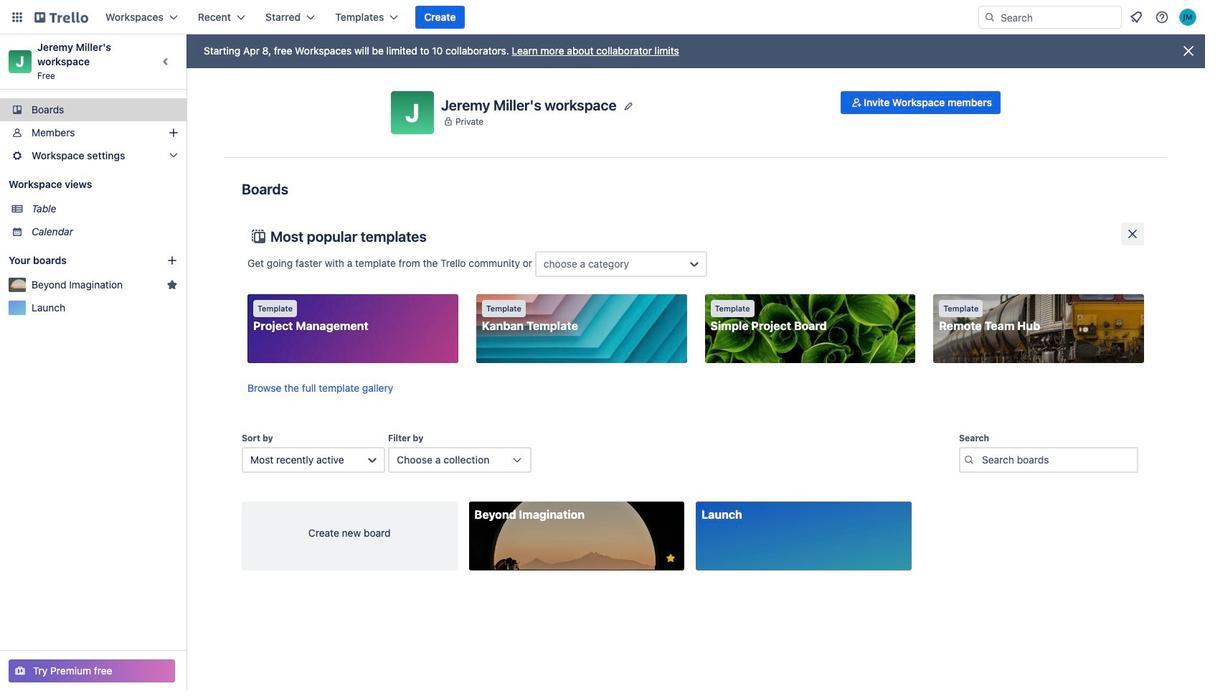 Task type: describe. For each thing, give the bounding box(es) containing it.
your boards with 2 items element
[[9, 252, 145, 269]]

sm image
[[850, 95, 864, 110]]

starred icon image
[[166, 279, 178, 291]]

0 notifications image
[[1128, 9, 1145, 26]]

primary element
[[0, 0, 1206, 34]]

open information menu image
[[1155, 10, 1170, 24]]



Task type: vqa. For each thing, say whether or not it's contained in the screenshot.
top James Peterson (jamespeterson93) icon
no



Task type: locate. For each thing, give the bounding box(es) containing it.
click to unstar this board. it will be removed from your starred list. image
[[665, 552, 677, 565]]

add board image
[[166, 255, 178, 266]]

workspace navigation collapse icon image
[[156, 52, 177, 72]]

Search boards text field
[[960, 447, 1139, 473]]

Search field
[[996, 6, 1122, 28]]

jeremy miller (jeremymiller198) image
[[1180, 9, 1197, 26]]

back to home image
[[34, 6, 88, 29]]

search image
[[985, 11, 996, 23]]



